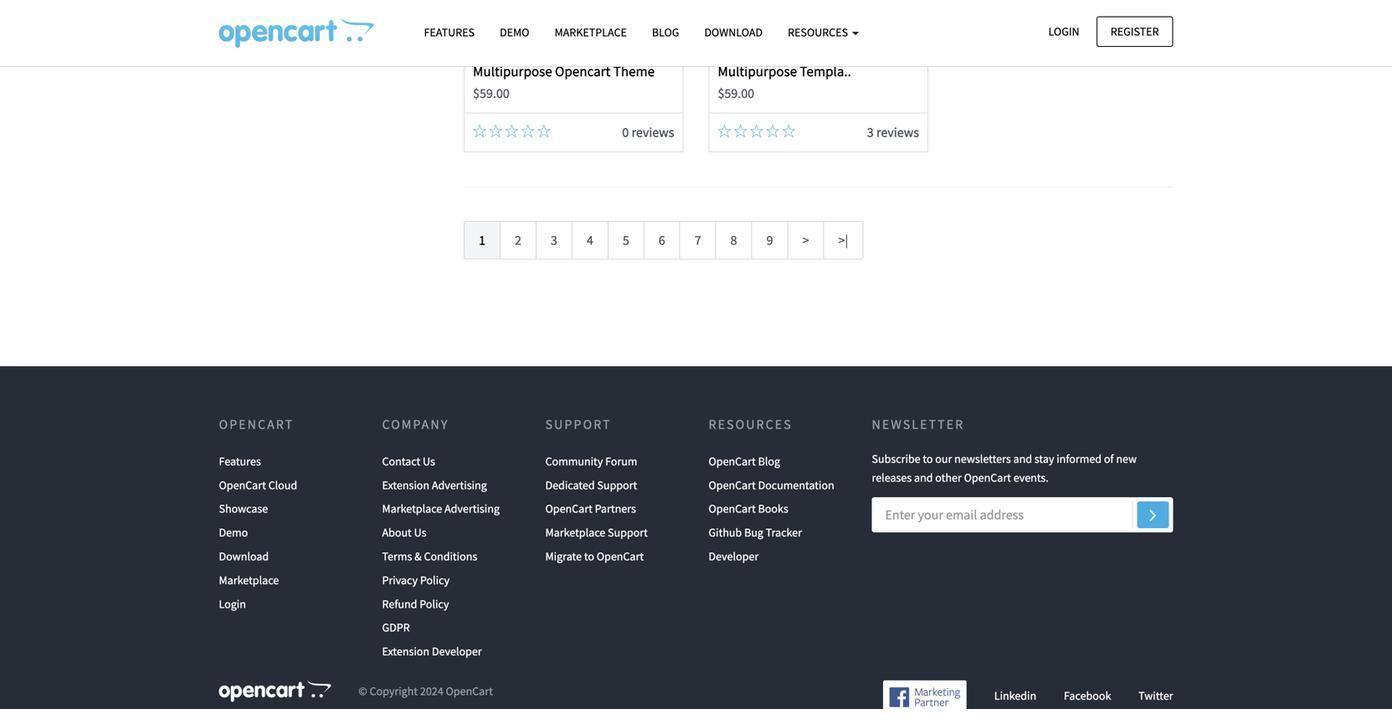 Task type: describe. For each thing, give the bounding box(es) containing it.
tracker
[[766, 525, 802, 540]]

3 reviews
[[867, 124, 920, 141]]

policy for refund policy
[[420, 597, 449, 612]]

partners
[[595, 501, 636, 516]]

new
[[1117, 451, 1137, 466]]

opencart documentation link
[[709, 473, 835, 497]]

8
[[731, 232, 738, 249]]

us for contact us
[[423, 454, 435, 469]]

opencart cloud
[[219, 478, 297, 493]]

migrate to opencart
[[546, 549, 644, 564]]

>| link
[[824, 221, 864, 260]]

cyberstore
[[473, 40, 539, 57]]

opencart extensions image
[[219, 18, 374, 48]]

opencart books
[[709, 501, 789, 516]]

multipurpose inside chameleon - responsive & multipurpose templa.. $59.00
[[718, 63, 797, 80]]

2024
[[420, 684, 444, 699]]

marketplace support link
[[546, 521, 648, 545]]

us for about us
[[414, 525, 427, 540]]

opencart for opencart documentation
[[709, 478, 756, 493]]

advertising for marketplace advertising
[[445, 501, 500, 516]]

3 star light o image from the left
[[750, 124, 764, 138]]

6 link
[[644, 221, 681, 260]]

responsive
[[796, 40, 864, 57]]

Enter your email address text field
[[872, 498, 1174, 533]]

linkedin
[[995, 688, 1037, 704]]

9
[[767, 232, 774, 249]]

> link
[[788, 221, 825, 260]]

register
[[1111, 24, 1160, 39]]

extension for extension advertising
[[382, 478, 430, 493]]

6 star light o image from the left
[[766, 124, 780, 138]]

newsletter
[[872, 416, 965, 433]]

chameleon - responsive & multipurpose templa.. $59.00
[[718, 40, 875, 102]]

opencart for opencart
[[219, 416, 294, 433]]

books
[[758, 501, 789, 516]]

newsletters
[[955, 451, 1011, 466]]

facebook link
[[1064, 688, 1112, 704]]

features link for opencart cloud
[[219, 450, 261, 473]]

showcase
[[219, 501, 268, 516]]

facebook
[[1064, 688, 1112, 704]]

dedicated support
[[546, 478, 638, 493]]

download for blog
[[705, 25, 763, 40]]

policy for privacy policy
[[420, 573, 450, 588]]

github
[[709, 525, 742, 540]]

refund policy link
[[382, 592, 449, 616]]

6
[[659, 232, 666, 249]]

blog link
[[640, 18, 692, 47]]

features link for demo
[[412, 18, 487, 47]]

$59.00 for chameleon - responsive & multipurpose templa..
[[718, 85, 755, 102]]

>
[[803, 232, 809, 249]]

refund
[[382, 597, 417, 612]]

contact
[[382, 454, 421, 469]]

0 vertical spatial support
[[546, 416, 612, 433]]

0 vertical spatial developer
[[709, 549, 759, 564]]

- for chameleon
[[789, 40, 794, 57]]

0 horizontal spatial marketplace link
[[219, 569, 279, 592]]

opencart cloud link
[[219, 473, 297, 497]]

marketplace down showcase link
[[219, 573, 279, 588]]

2 link
[[500, 221, 537, 260]]

marketplace support
[[546, 525, 648, 540]]

dedicated support link
[[546, 473, 638, 497]]

4 link
[[572, 221, 609, 260]]

opencart for opencart books
[[709, 501, 756, 516]]

© copyright 2024 opencart
[[359, 684, 493, 699]]

- for cyberstore
[[542, 40, 546, 57]]

forum
[[606, 454, 638, 469]]

linkedin link
[[995, 688, 1037, 704]]

8 link
[[716, 221, 753, 260]]

chameleon
[[718, 40, 786, 57]]

0 horizontal spatial &
[[415, 549, 422, 564]]

copyright
[[370, 684, 418, 699]]

contact us link
[[382, 450, 435, 473]]

extension advertising
[[382, 478, 487, 493]]

twitter link
[[1139, 688, 1174, 704]]

©
[[359, 684, 367, 699]]

bug
[[745, 525, 764, 540]]

resources link
[[776, 18, 872, 47]]

2 star light o image from the left
[[521, 124, 535, 138]]

angle right image
[[1150, 505, 1157, 525]]

migrate
[[546, 549, 582, 564]]

showcase link
[[219, 497, 268, 521]]

developer link
[[709, 545, 759, 569]]

our
[[936, 451, 953, 466]]

marketplace inside marketplace support "link"
[[546, 525, 606, 540]]

subscribe to our newsletters and stay informed of new releases and other opencart events.
[[872, 451, 1137, 485]]

community
[[546, 454, 603, 469]]

0 horizontal spatial demo
[[219, 525, 248, 540]]

marketplace inside marketplace advertising link
[[382, 501, 442, 516]]

4 star light o image from the left
[[718, 124, 732, 138]]

register link
[[1097, 16, 1174, 47]]

extension for extension developer
[[382, 644, 430, 659]]

marketplace advertising link
[[382, 497, 500, 521]]

about us link
[[382, 521, 427, 545]]



Task type: vqa. For each thing, say whether or not it's contained in the screenshot.
a
no



Task type: locate. For each thing, give the bounding box(es) containing it.
1 star light o image from the left
[[505, 124, 519, 138]]

features for opencart cloud
[[219, 454, 261, 469]]

terms & conditions
[[382, 549, 478, 564]]

privacy policy link
[[382, 569, 450, 592]]

login link
[[1035, 16, 1094, 47], [219, 592, 246, 616]]

1 horizontal spatial demo
[[500, 25, 530, 40]]

terms & conditions link
[[382, 545, 478, 569]]

developer
[[709, 549, 759, 564], [432, 644, 482, 659]]

1 vertical spatial demo link
[[219, 521, 248, 545]]

download up chameleon on the right of page
[[705, 25, 763, 40]]

opencart image
[[219, 680, 331, 702]]

support down partners
[[608, 525, 648, 540]]

0 horizontal spatial and
[[915, 470, 933, 485]]

marketplace
[[555, 25, 627, 40], [382, 501, 442, 516], [546, 525, 606, 540], [219, 573, 279, 588]]

other
[[936, 470, 962, 485]]

0 vertical spatial to
[[923, 451, 933, 466]]

releases
[[872, 470, 912, 485]]

documentation
[[758, 478, 835, 493]]

& inside chameleon - responsive & multipurpose templa.. $59.00
[[867, 40, 875, 57]]

$59.00 for cyberstore - advanced multipurpose opencart theme
[[473, 85, 510, 102]]

0 vertical spatial login
[[1049, 24, 1080, 39]]

stay
[[1035, 451, 1055, 466]]

1 vertical spatial and
[[915, 470, 933, 485]]

1 vertical spatial us
[[414, 525, 427, 540]]

0 vertical spatial download
[[705, 25, 763, 40]]

us right about
[[414, 525, 427, 540]]

conditions
[[424, 549, 478, 564]]

gdpr link
[[382, 616, 410, 640]]

1 horizontal spatial -
[[789, 40, 794, 57]]

opencart up showcase
[[219, 478, 266, 493]]

marketplace up about us
[[382, 501, 442, 516]]

>|
[[839, 232, 849, 249]]

0 vertical spatial download link
[[692, 18, 776, 47]]

opencart for opencart blog
[[709, 454, 756, 469]]

opencart for opencart cloud
[[219, 478, 266, 493]]

0 horizontal spatial blog
[[652, 25, 680, 40]]

facebook marketing partner image
[[884, 680, 967, 709]]

blog up the opencart documentation
[[758, 454, 781, 469]]

1 vertical spatial marketplace link
[[219, 569, 279, 592]]

terms
[[382, 549, 412, 564]]

1 vertical spatial extension
[[382, 644, 430, 659]]

1 horizontal spatial blog
[[758, 454, 781, 469]]

extension
[[382, 478, 430, 493], [382, 644, 430, 659]]

0 horizontal spatial $59.00
[[473, 85, 510, 102]]

1 horizontal spatial features link
[[412, 18, 487, 47]]

1 - from the left
[[542, 40, 546, 57]]

opencart down opencart blog link
[[709, 478, 756, 493]]

0 horizontal spatial multipurpose
[[473, 63, 552, 80]]

0 vertical spatial blog
[[652, 25, 680, 40]]

1 $59.00 from the left
[[473, 85, 510, 102]]

support inside "link"
[[608, 525, 648, 540]]

marketplace link down showcase link
[[219, 569, 279, 592]]

opencart down dedicated
[[546, 501, 593, 516]]

cyberstore - advanced multipurpose opencart theme image
[[465, 0, 683, 28]]

7 link
[[680, 221, 717, 260]]

login for login link to the top
[[1049, 24, 1080, 39]]

1 multipurpose from the left
[[473, 63, 552, 80]]

marketplace advertising
[[382, 501, 500, 516]]

2 star light o image from the left
[[489, 124, 503, 138]]

cyberstore - advanced multipurpose opencart theme $59.00
[[473, 40, 655, 102]]

1
[[479, 232, 486, 249]]

support up partners
[[597, 478, 638, 493]]

9 link
[[752, 221, 789, 260]]

2
[[515, 232, 522, 249]]

1 vertical spatial &
[[415, 549, 422, 564]]

github bug tracker
[[709, 525, 802, 540]]

gdpr
[[382, 620, 410, 635]]

privacy
[[382, 573, 418, 588]]

demo link left advanced
[[487, 18, 542, 47]]

1 vertical spatial support
[[597, 478, 638, 493]]

marketplace link
[[542, 18, 640, 47], [219, 569, 279, 592]]

and
[[1014, 451, 1033, 466], [915, 470, 933, 485]]

opencart up the opencart documentation
[[709, 454, 756, 469]]

opencart inside "link"
[[709, 501, 756, 516]]

opencart
[[219, 416, 294, 433], [709, 454, 756, 469], [964, 470, 1012, 485], [219, 478, 266, 493], [709, 478, 756, 493], [546, 501, 593, 516], [709, 501, 756, 516], [597, 549, 644, 564], [446, 684, 493, 699]]

3 star light o image from the left
[[538, 124, 551, 138]]

0 vertical spatial extension
[[382, 478, 430, 493]]

policy
[[420, 573, 450, 588], [420, 597, 449, 612]]

community forum
[[546, 454, 638, 469]]

advertising
[[432, 478, 487, 493], [445, 501, 500, 516]]

opencart partners
[[546, 501, 636, 516]]

migrate to opencart link
[[546, 545, 644, 569]]

2 extension from the top
[[382, 644, 430, 659]]

demo up cyberstore
[[500, 25, 530, 40]]

and left other
[[915, 470, 933, 485]]

1 horizontal spatial 3
[[867, 124, 874, 141]]

2 policy from the top
[[420, 597, 449, 612]]

1 horizontal spatial reviews
[[877, 124, 920, 141]]

3 for 3
[[551, 232, 558, 249]]

marketplace up advanced
[[555, 25, 627, 40]]

to down marketplace support "link"
[[584, 549, 595, 564]]

2 reviews from the left
[[877, 124, 920, 141]]

0 vertical spatial &
[[867, 40, 875, 57]]

theme
[[614, 63, 655, 80]]

0 vertical spatial marketplace link
[[542, 18, 640, 47]]

1 vertical spatial 3
[[551, 232, 558, 249]]

1 horizontal spatial developer
[[709, 549, 759, 564]]

extension down contact us link
[[382, 478, 430, 493]]

2 multipurpose from the left
[[718, 63, 797, 80]]

0 vertical spatial and
[[1014, 451, 1033, 466]]

marketplace link up opencart
[[542, 18, 640, 47]]

1 vertical spatial resources
[[709, 416, 793, 433]]

0 horizontal spatial star light o image
[[473, 124, 487, 138]]

opencart down newsletters
[[964, 470, 1012, 485]]

1 star light o image from the left
[[473, 124, 487, 138]]

cyberstore - advanced multipurpose opencart theme link
[[473, 40, 655, 80]]

opencart blog
[[709, 454, 781, 469]]

0 horizontal spatial features link
[[219, 450, 261, 473]]

of
[[1105, 451, 1114, 466]]

1 horizontal spatial to
[[923, 451, 933, 466]]

1 vertical spatial download
[[219, 549, 269, 564]]

- inside cyberstore - advanced multipurpose opencart theme $59.00
[[542, 40, 546, 57]]

us up extension advertising
[[423, 454, 435, 469]]

login inside login link
[[1049, 24, 1080, 39]]

1 horizontal spatial features
[[424, 25, 475, 40]]

0 horizontal spatial demo link
[[219, 521, 248, 545]]

$59.00 down chameleon on the right of page
[[718, 85, 755, 102]]

multipurpose down cyberstore
[[473, 63, 552, 80]]

star light o image
[[505, 124, 519, 138], [521, 124, 535, 138], [538, 124, 551, 138], [718, 124, 732, 138], [734, 124, 748, 138], [766, 124, 780, 138], [782, 124, 796, 138]]

1 horizontal spatial and
[[1014, 451, 1033, 466]]

demo down showcase link
[[219, 525, 248, 540]]

1 horizontal spatial star light o image
[[489, 124, 503, 138]]

resources up 'opencart blog'
[[709, 416, 793, 433]]

opencart blog link
[[709, 450, 781, 473]]

1 extension from the top
[[382, 478, 430, 493]]

0 vertical spatial demo link
[[487, 18, 542, 47]]

extension developer link
[[382, 640, 482, 664]]

opencart up opencart cloud
[[219, 416, 294, 433]]

1 vertical spatial login link
[[219, 592, 246, 616]]

download link
[[692, 18, 776, 47], [219, 545, 269, 569]]

1 horizontal spatial marketplace link
[[542, 18, 640, 47]]

1 horizontal spatial download
[[705, 25, 763, 40]]

support up community on the bottom left of the page
[[546, 416, 612, 433]]

1 policy from the top
[[420, 573, 450, 588]]

& right the responsive on the top right of the page
[[867, 40, 875, 57]]

0 vertical spatial features link
[[412, 18, 487, 47]]

0 vertical spatial demo
[[500, 25, 530, 40]]

$59.00 inside cyberstore - advanced multipurpose opencart theme $59.00
[[473, 85, 510, 102]]

0 horizontal spatial login
[[219, 597, 246, 612]]

- left advanced
[[542, 40, 546, 57]]

0 vertical spatial advertising
[[432, 478, 487, 493]]

0 horizontal spatial download link
[[219, 545, 269, 569]]

4
[[587, 232, 594, 249]]

1 vertical spatial features link
[[219, 450, 261, 473]]

templa..
[[800, 63, 852, 80]]

0 vertical spatial policy
[[420, 573, 450, 588]]

$59.00 down cyberstore
[[473, 85, 510, 102]]

to left our
[[923, 451, 933, 466]]

0 horizontal spatial -
[[542, 40, 546, 57]]

1 horizontal spatial login link
[[1035, 16, 1094, 47]]

star light o image
[[473, 124, 487, 138], [489, 124, 503, 138], [750, 124, 764, 138]]

developer up "2024"
[[432, 644, 482, 659]]

blog up theme
[[652, 25, 680, 40]]

1 horizontal spatial &
[[867, 40, 875, 57]]

github bug tracker link
[[709, 521, 802, 545]]

multipurpose down chameleon on the right of page
[[718, 63, 797, 80]]

login
[[1049, 24, 1080, 39], [219, 597, 246, 612]]

opencart inside 'link'
[[709, 478, 756, 493]]

features link
[[412, 18, 487, 47], [219, 450, 261, 473]]

chameleon - responsive & multipurpose templa.. image
[[710, 0, 928, 28]]

download link for blog
[[692, 18, 776, 47]]

twitter
[[1139, 688, 1174, 704]]

0 horizontal spatial login link
[[219, 592, 246, 616]]

opencart right "2024"
[[446, 684, 493, 699]]

advertising down extension advertising link
[[445, 501, 500, 516]]

0 horizontal spatial developer
[[432, 644, 482, 659]]

0 reviews
[[623, 124, 675, 141]]

multipurpose inside cyberstore - advanced multipurpose opencart theme $59.00
[[473, 63, 552, 80]]

contact us
[[382, 454, 435, 469]]

support
[[546, 416, 612, 433], [597, 478, 638, 493], [608, 525, 648, 540]]

opencart up github
[[709, 501, 756, 516]]

policy down terms & conditions link
[[420, 573, 450, 588]]

- inside chameleon - responsive & multipurpose templa.. $59.00
[[789, 40, 794, 57]]

marketplace up the migrate
[[546, 525, 606, 540]]

advertising for extension advertising
[[432, 478, 487, 493]]

0 horizontal spatial download
[[219, 549, 269, 564]]

download link for demo
[[219, 545, 269, 569]]

- left the responsive on the top right of the page
[[789, 40, 794, 57]]

opencart inside subscribe to our newsletters and stay informed of new releases and other opencart events.
[[964, 470, 1012, 485]]

1 vertical spatial advertising
[[445, 501, 500, 516]]

1 horizontal spatial download link
[[692, 18, 776, 47]]

company
[[382, 416, 449, 433]]

resources up the responsive on the top right of the page
[[788, 25, 851, 40]]

7 star light o image from the left
[[782, 124, 796, 138]]

reviews
[[632, 124, 675, 141], [877, 124, 920, 141]]

informed
[[1057, 451, 1102, 466]]

opencart down marketplace support "link"
[[597, 549, 644, 564]]

to
[[923, 451, 933, 466], [584, 549, 595, 564]]

0 horizontal spatial reviews
[[632, 124, 675, 141]]

0 vertical spatial resources
[[788, 25, 851, 40]]

advanced
[[549, 40, 607, 57]]

download
[[705, 25, 763, 40], [219, 549, 269, 564]]

subscribe
[[872, 451, 921, 466]]

1 vertical spatial developer
[[432, 644, 482, 659]]

1 horizontal spatial login
[[1049, 24, 1080, 39]]

1 vertical spatial login
[[219, 597, 246, 612]]

download for demo
[[219, 549, 269, 564]]

3 link
[[536, 221, 573, 260]]

refund policy
[[382, 597, 449, 612]]

demo
[[500, 25, 530, 40], [219, 525, 248, 540]]

& right "terms"
[[415, 549, 422, 564]]

developer down github
[[709, 549, 759, 564]]

1 horizontal spatial multipurpose
[[718, 63, 797, 80]]

1 vertical spatial features
[[219, 454, 261, 469]]

0 horizontal spatial features
[[219, 454, 261, 469]]

login for login link to the bottom
[[219, 597, 246, 612]]

2 $59.00 from the left
[[718, 85, 755, 102]]

2 - from the left
[[789, 40, 794, 57]]

support for marketplace
[[608, 525, 648, 540]]

policy down privacy policy link
[[420, 597, 449, 612]]

1 vertical spatial download link
[[219, 545, 269, 569]]

1 horizontal spatial $59.00
[[718, 85, 755, 102]]

reviews for chameleon - responsive & multipurpose templa..
[[877, 124, 920, 141]]

demo link down showcase
[[219, 521, 248, 545]]

opencart books link
[[709, 497, 789, 521]]

privacy policy
[[382, 573, 450, 588]]

0 vertical spatial features
[[424, 25, 475, 40]]

chameleon - responsive & multipurpose templa.. link
[[718, 40, 875, 80]]

to inside subscribe to our newsletters and stay informed of new releases and other opencart events.
[[923, 451, 933, 466]]

1 vertical spatial to
[[584, 549, 595, 564]]

about
[[382, 525, 412, 540]]

5 star light o image from the left
[[734, 124, 748, 138]]

reviews for cyberstore - advanced multipurpose opencart theme
[[632, 124, 675, 141]]

community forum link
[[546, 450, 638, 473]]

1 vertical spatial policy
[[420, 597, 449, 612]]

features for demo
[[424, 25, 475, 40]]

to for migrate
[[584, 549, 595, 564]]

us
[[423, 454, 435, 469], [414, 525, 427, 540]]

0 vertical spatial 3
[[867, 124, 874, 141]]

extension down gdpr link in the bottom of the page
[[382, 644, 430, 659]]

1 vertical spatial blog
[[758, 454, 781, 469]]

0
[[623, 124, 629, 141]]

2 vertical spatial support
[[608, 525, 648, 540]]

features up opencart cloud
[[219, 454, 261, 469]]

blog
[[652, 25, 680, 40], [758, 454, 781, 469]]

opencart
[[555, 63, 611, 80]]

advertising up marketplace advertising
[[432, 478, 487, 493]]

3 for 3 reviews
[[867, 124, 874, 141]]

2 horizontal spatial star light o image
[[750, 124, 764, 138]]

download down showcase link
[[219, 549, 269, 564]]

opencart for opencart partners
[[546, 501, 593, 516]]

0 vertical spatial us
[[423, 454, 435, 469]]

1 reviews from the left
[[632, 124, 675, 141]]

opencart partners link
[[546, 497, 636, 521]]

to for subscribe
[[923, 451, 933, 466]]

features up cyberstore
[[424, 25, 475, 40]]

$59.00 inside chameleon - responsive & multipurpose templa.. $59.00
[[718, 85, 755, 102]]

and up events.
[[1014, 451, 1033, 466]]

0 horizontal spatial 3
[[551, 232, 558, 249]]

0 horizontal spatial to
[[584, 549, 595, 564]]

5 link
[[608, 221, 645, 260]]

support for dedicated
[[597, 478, 638, 493]]

1 horizontal spatial demo link
[[487, 18, 542, 47]]

0 vertical spatial login link
[[1035, 16, 1094, 47]]

1 vertical spatial demo
[[219, 525, 248, 540]]



